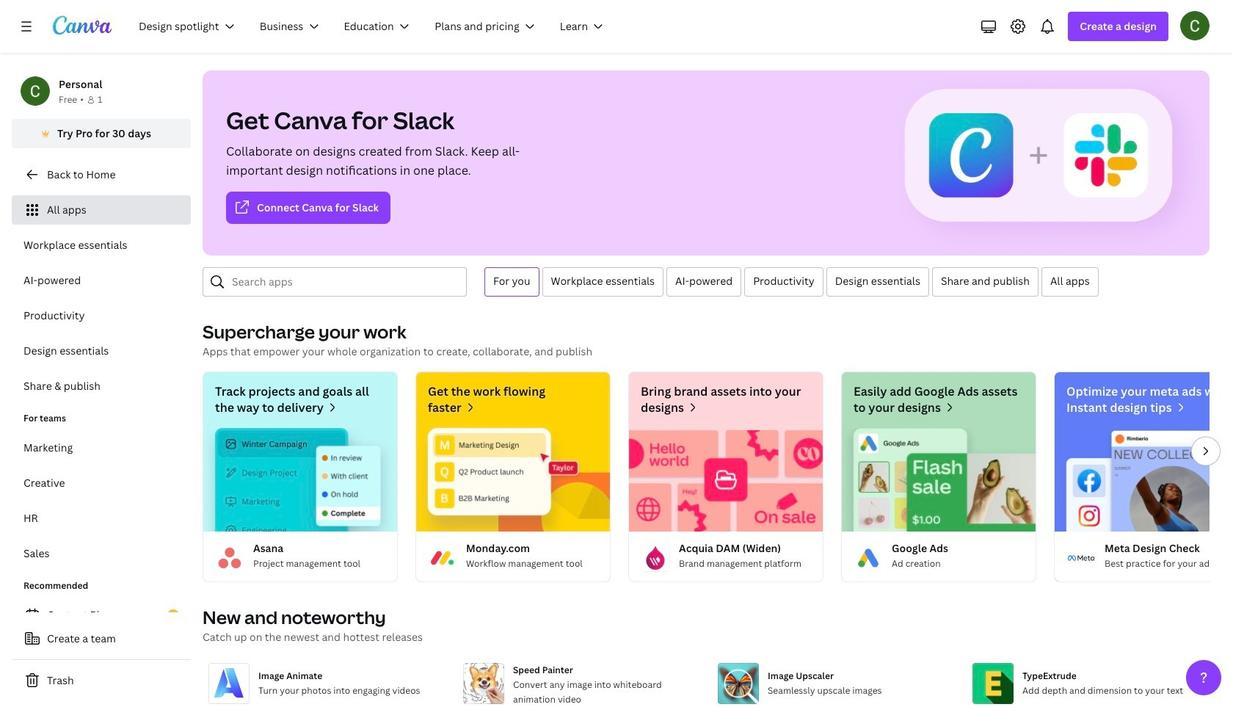 Task type: locate. For each thing, give the bounding box(es) containing it.
monday.com image
[[416, 428, 610, 532], [428, 543, 458, 573]]

list
[[12, 195, 191, 401], [12, 433, 191, 568]]

asana image
[[203, 428, 397, 532]]

acquia dam (widen) image
[[629, 428, 823, 532]]

1 list from the top
[[12, 195, 191, 401]]

1 vertical spatial monday.com image
[[428, 543, 458, 573]]

0 vertical spatial google ads image
[[842, 428, 1036, 532]]

0 vertical spatial list
[[12, 195, 191, 401]]

1 vertical spatial google ads image
[[854, 543, 884, 573]]

google ads image
[[842, 428, 1036, 532], [854, 543, 884, 573]]

top level navigation element
[[129, 12, 619, 41]]

an image of the canva logo, a plus sign and the slack logo image
[[899, 71, 1210, 256]]

1 vertical spatial list
[[12, 433, 191, 568]]

Input field to search for apps search field
[[232, 268, 458, 296]]

christina overa image
[[1181, 11, 1210, 40]]



Task type: vqa. For each thing, say whether or not it's contained in the screenshot.
the bottommost list
yes



Task type: describe. For each thing, give the bounding box(es) containing it.
2 list from the top
[[12, 433, 191, 568]]

asana image
[[215, 543, 245, 573]]

0 vertical spatial monday.com image
[[416, 428, 610, 532]]

meta design check image
[[1055, 428, 1234, 532]]

meta design check image
[[1067, 543, 1097, 573]]

acquia dam (widen) image
[[641, 543, 671, 573]]



